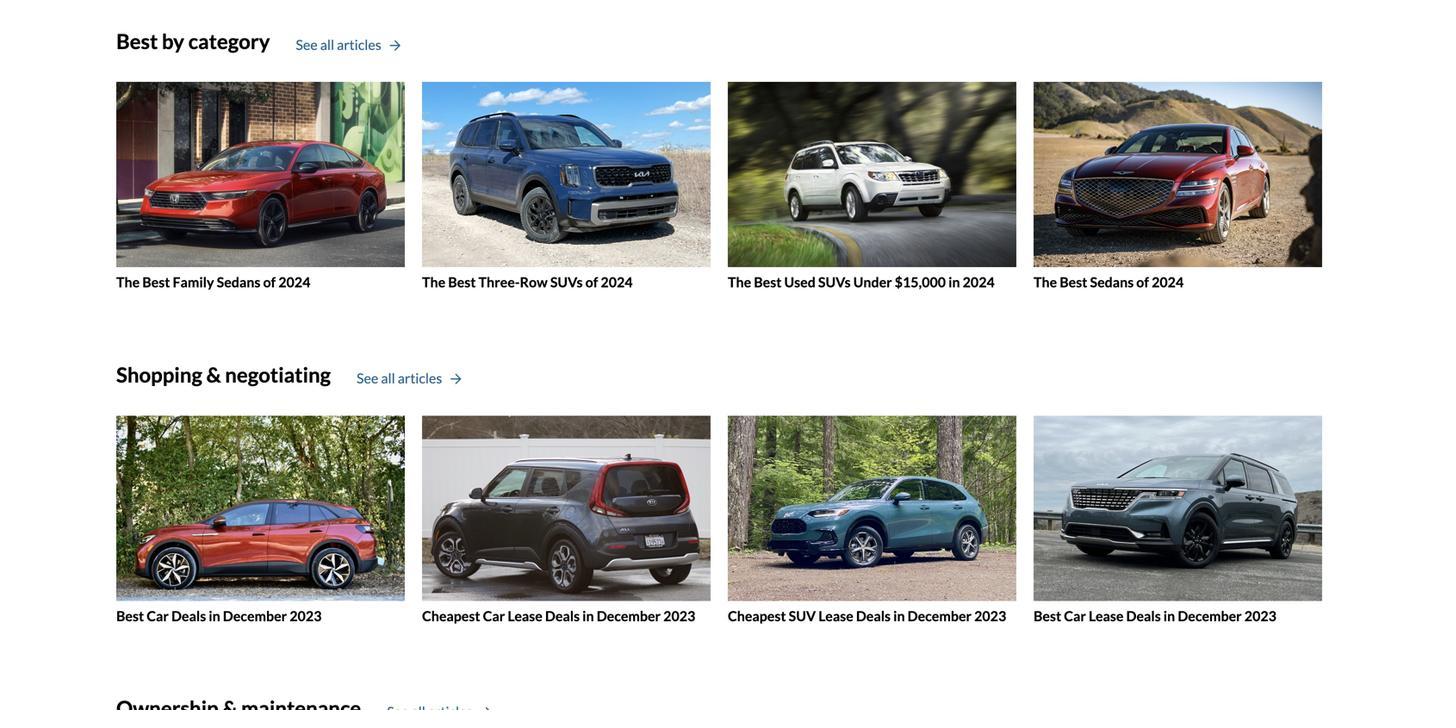 Task type: vqa. For each thing, say whether or not it's contained in the screenshot.
DEALS related to Best Car Lease Deals in December 2023
yes



Task type: locate. For each thing, give the bounding box(es) containing it.
see all articles for shopping & negotiating
[[357, 370, 442, 386]]

1 horizontal spatial sedans
[[1090, 274, 1134, 291]]

0 vertical spatial see all articles
[[296, 36, 381, 53]]

2024
[[279, 274, 311, 291], [601, 274, 633, 291], [963, 274, 995, 291], [1152, 274, 1184, 291]]

best car lease deals in december 2023
[[1034, 607, 1277, 624]]

2 december from the left
[[597, 607, 661, 624]]

1 vertical spatial all
[[381, 370, 395, 386]]

2 lease from the left
[[819, 607, 854, 624]]

1 the from the left
[[116, 274, 140, 291]]

negotiating
[[225, 362, 331, 387]]

3 december from the left
[[908, 607, 972, 624]]

december
[[223, 607, 287, 624], [597, 607, 661, 624], [908, 607, 972, 624], [1178, 607, 1242, 624]]

2 cheapest from the left
[[728, 607, 786, 624]]

the best three-row suvs of 2024 link
[[422, 82, 711, 291]]

0 horizontal spatial lease
[[508, 607, 543, 624]]

0 horizontal spatial of
[[263, 274, 276, 291]]

see all articles
[[296, 36, 381, 53], [357, 370, 442, 386]]

in for best car lease deals in december 2023
[[1164, 607, 1176, 624]]

0 vertical spatial all
[[320, 36, 334, 53]]

lease
[[508, 607, 543, 624], [819, 607, 854, 624], [1089, 607, 1124, 624]]

0 horizontal spatial articles
[[337, 36, 381, 53]]

0 vertical spatial articles
[[337, 36, 381, 53]]

1 vertical spatial see all articles link
[[357, 368, 461, 389]]

4 2023 from the left
[[1245, 607, 1277, 624]]

4 deals from the left
[[1127, 607, 1161, 624]]

december for cheapest car lease deals in december 2023
[[597, 607, 661, 624]]

0 vertical spatial see
[[296, 36, 318, 53]]

car inside best car deals in december 2023 link
[[147, 607, 169, 624]]

0 vertical spatial see all articles link
[[296, 34, 401, 55]]

1 horizontal spatial of
[[586, 274, 598, 291]]

1 horizontal spatial all
[[381, 370, 395, 386]]

1 car from the left
[[147, 607, 169, 624]]

suvs right row
[[550, 274, 583, 291]]

3 lease from the left
[[1089, 607, 1124, 624]]

the best three-row suvs of 2024 image
[[422, 82, 711, 267]]

suvs
[[550, 274, 583, 291], [819, 274, 851, 291]]

2 horizontal spatial of
[[1137, 274, 1150, 291]]

1 vertical spatial see all articles
[[357, 370, 442, 386]]

0 horizontal spatial suvs
[[550, 274, 583, 291]]

1 cheapest from the left
[[422, 607, 480, 624]]

best car deals in december 2023 image
[[116, 416, 405, 601]]

2 deals from the left
[[545, 607, 580, 624]]

0 horizontal spatial all
[[320, 36, 334, 53]]

of
[[263, 274, 276, 291], [586, 274, 598, 291], [1137, 274, 1150, 291]]

2 the from the left
[[422, 274, 446, 291]]

cheapest
[[422, 607, 480, 624], [728, 607, 786, 624]]

suvs right the used
[[819, 274, 851, 291]]

1 vertical spatial arrow right image
[[481, 707, 492, 710]]

2023 for cheapest car lease deals in december 2023
[[664, 607, 696, 624]]

3 the from the left
[[728, 274, 752, 291]]

1 horizontal spatial articles
[[398, 370, 442, 386]]

1 horizontal spatial suvs
[[819, 274, 851, 291]]

car
[[147, 607, 169, 624], [483, 607, 505, 624], [1064, 607, 1086, 624]]

3 2023 from the left
[[975, 607, 1007, 624]]

articles for negotiating
[[398, 370, 442, 386]]

1 horizontal spatial cheapest
[[728, 607, 786, 624]]

1 2023 from the left
[[290, 607, 322, 624]]

see
[[296, 36, 318, 53], [357, 370, 379, 386]]

0 vertical spatial arrow right image
[[451, 373, 461, 385]]

2023
[[290, 607, 322, 624], [664, 607, 696, 624], [975, 607, 1007, 624], [1245, 607, 1277, 624]]

car inside cheapest car lease deals in december 2023 link
[[483, 607, 505, 624]]

1 horizontal spatial lease
[[819, 607, 854, 624]]

car inside best car lease deals in december 2023 link
[[1064, 607, 1086, 624]]

1 vertical spatial articles
[[398, 370, 442, 386]]

the best family sedans of 2024 link
[[116, 82, 405, 291]]

best
[[116, 29, 158, 53], [142, 274, 170, 291], [448, 274, 476, 291], [754, 274, 782, 291], [1060, 274, 1088, 291], [116, 607, 144, 624], [1034, 607, 1062, 624]]

1 horizontal spatial car
[[483, 607, 505, 624]]

2023 for cheapest suv lease deals in december 2023
[[975, 607, 1007, 624]]

see all articles link
[[296, 34, 401, 55], [357, 368, 461, 389]]

1 vertical spatial see
[[357, 370, 379, 386]]

1 december from the left
[[223, 607, 287, 624]]

arrow right image
[[451, 373, 461, 385], [481, 707, 492, 710]]

in for cheapest suv lease deals in december 2023
[[894, 607, 905, 624]]

0 horizontal spatial sedans
[[217, 274, 261, 291]]

in
[[949, 274, 960, 291], [209, 607, 220, 624], [583, 607, 594, 624], [894, 607, 905, 624], [1164, 607, 1176, 624]]

see all articles link for shopping & negotiating
[[357, 368, 461, 389]]

the best family sedans of 2024 image
[[116, 82, 405, 267]]

2 2023 from the left
[[664, 607, 696, 624]]

3 car from the left
[[1064, 607, 1086, 624]]

2 car from the left
[[483, 607, 505, 624]]

0 horizontal spatial cheapest
[[422, 607, 480, 624]]

sedans
[[217, 274, 261, 291], [1090, 274, 1134, 291]]

three-
[[479, 274, 520, 291]]

0 horizontal spatial see
[[296, 36, 318, 53]]

0 horizontal spatial car
[[147, 607, 169, 624]]

4 december from the left
[[1178, 607, 1242, 624]]

december inside cheapest suv lease deals in december 2023 link
[[908, 607, 972, 624]]

row
[[520, 274, 548, 291]]

all
[[320, 36, 334, 53], [381, 370, 395, 386]]

december inside cheapest car lease deals in december 2023 link
[[597, 607, 661, 624]]

the
[[116, 274, 140, 291], [422, 274, 446, 291], [728, 274, 752, 291], [1034, 274, 1057, 291]]

2 horizontal spatial car
[[1064, 607, 1086, 624]]

december inside best car deals in december 2023 link
[[223, 607, 287, 624]]

lease for cheapest car lease deals in december 2023
[[508, 607, 543, 624]]

the best family sedans of 2024
[[116, 274, 311, 291]]

december inside best car lease deals in december 2023 link
[[1178, 607, 1242, 624]]

best car lease deals in december 2023 link
[[1034, 416, 1323, 624]]

3 deals from the left
[[856, 607, 891, 624]]

1 of from the left
[[263, 274, 276, 291]]

the best sedans of 2024 link
[[1034, 82, 1323, 291]]

best car deals in december 2023 link
[[116, 416, 405, 624]]

see for best by category
[[296, 36, 318, 53]]

1 horizontal spatial see
[[357, 370, 379, 386]]

december for cheapest suv lease deals in december 2023
[[908, 607, 972, 624]]

1 lease from the left
[[508, 607, 543, 624]]

in for cheapest car lease deals in december 2023
[[583, 607, 594, 624]]

family
[[173, 274, 214, 291]]

articles
[[337, 36, 381, 53], [398, 370, 442, 386]]

deals for best car lease deals in december 2023
[[1127, 607, 1161, 624]]

2 sedans from the left
[[1090, 274, 1134, 291]]

4 the from the left
[[1034, 274, 1057, 291]]

all for category
[[320, 36, 334, 53]]

1 deals from the left
[[171, 607, 206, 624]]

deals
[[171, 607, 206, 624], [545, 607, 580, 624], [856, 607, 891, 624], [1127, 607, 1161, 624]]

2 horizontal spatial lease
[[1089, 607, 1124, 624]]

&
[[206, 362, 221, 387]]



Task type: describe. For each thing, give the bounding box(es) containing it.
the best three-row suvs of 2024
[[422, 274, 633, 291]]

deals for cheapest suv lease deals in december 2023
[[856, 607, 891, 624]]

shopping & negotiating
[[116, 362, 331, 387]]

car for cheapest car lease deals in december 2023
[[483, 607, 505, 624]]

suv
[[789, 607, 816, 624]]

1 2024 from the left
[[279, 274, 311, 291]]

all for negotiating
[[381, 370, 395, 386]]

2023 for best car lease deals in december 2023
[[1245, 607, 1277, 624]]

1 horizontal spatial arrow right image
[[481, 707, 492, 710]]

best car lease deals in december 2023 image
[[1034, 416, 1323, 601]]

car for best car lease deals in december 2023
[[1064, 607, 1086, 624]]

the for the best used suvs under $15,000 in 2024
[[728, 274, 752, 291]]

the best used suvs under $15,000 in 2024
[[728, 274, 995, 291]]

best by category
[[116, 29, 270, 53]]

0 horizontal spatial arrow right image
[[451, 373, 461, 385]]

by
[[162, 29, 184, 53]]

arrow right image
[[390, 39, 401, 51]]

the best used suvs under $15,000 in 2024 link
[[728, 82, 1017, 291]]

articles for category
[[337, 36, 381, 53]]

$15,000
[[895, 274, 946, 291]]

deals for cheapest car lease deals in december 2023
[[545, 607, 580, 624]]

december for best car lease deals in december 2023
[[1178, 607, 1242, 624]]

see all articles link for best by category
[[296, 34, 401, 55]]

shopping
[[116, 362, 202, 387]]

car for best car deals in december 2023
[[147, 607, 169, 624]]

1 sedans from the left
[[217, 274, 261, 291]]

2 suvs from the left
[[819, 274, 851, 291]]

cheapest suv lease deals in december 2023 link
[[728, 416, 1017, 624]]

3 of from the left
[[1137, 274, 1150, 291]]

lease for best car lease deals in december 2023
[[1089, 607, 1124, 624]]

2 2024 from the left
[[601, 274, 633, 291]]

the for the best family sedans of 2024
[[116, 274, 140, 291]]

the for the best sedans of 2024
[[1034, 274, 1057, 291]]

category
[[188, 29, 270, 53]]

under
[[854, 274, 892, 291]]

cheapest car lease deals in december 2023 link
[[422, 416, 711, 624]]

used
[[785, 274, 816, 291]]

1 suvs from the left
[[550, 274, 583, 291]]

best car deals in december 2023
[[116, 607, 322, 624]]

the for the best three-row suvs of 2024
[[422, 274, 446, 291]]

cheapest suv lease deals in december 2023 image
[[728, 416, 1017, 601]]

cheapest for cheapest suv lease deals in december 2023
[[728, 607, 786, 624]]

the best sedans of 2024 image
[[1034, 82, 1323, 267]]

the best sedans of 2024
[[1034, 274, 1184, 291]]

4 2024 from the left
[[1152, 274, 1184, 291]]

cheapest car lease deals in december 2023 image
[[422, 416, 711, 601]]

cheapest suv lease deals in december 2023
[[728, 607, 1007, 624]]

see all articles for best by category
[[296, 36, 381, 53]]

lease for cheapest suv lease deals in december 2023
[[819, 607, 854, 624]]

the best used suvs under $15,000 in 2024 image
[[728, 82, 1017, 267]]

3 2024 from the left
[[963, 274, 995, 291]]

2 of from the left
[[586, 274, 598, 291]]

cheapest for cheapest car lease deals in december 2023
[[422, 607, 480, 624]]

see for shopping & negotiating
[[357, 370, 379, 386]]

cheapest car lease deals in december 2023
[[422, 607, 696, 624]]



